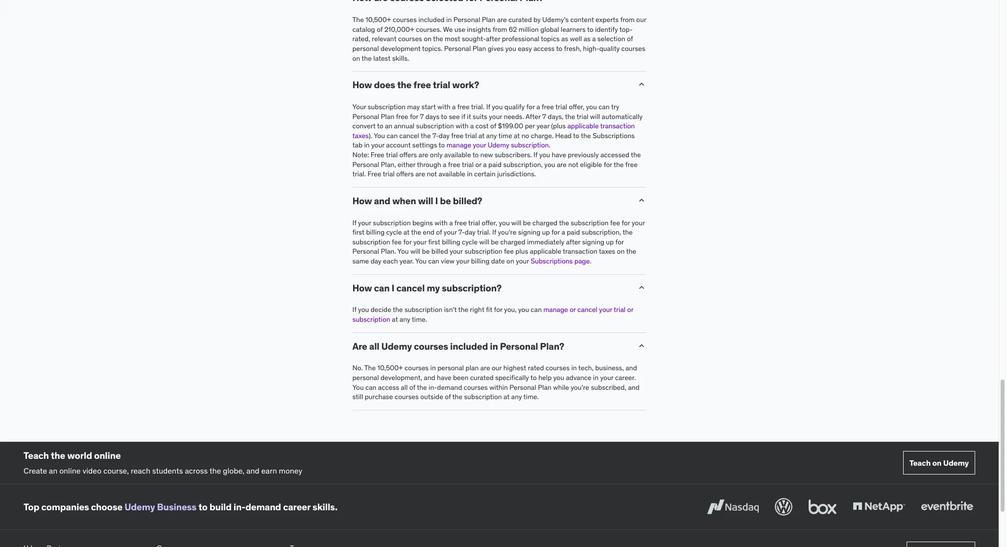 Task type: vqa. For each thing, say whether or not it's contained in the screenshot.
&
no



Task type: locate. For each thing, give the bounding box(es) containing it.
2 small image from the top
[[637, 341, 647, 351]]

if your subscription begins with a free trial offer, you will be charged the subscription fee for your first billing cycle at the end of your 7-day trial. if you're signing up for a paid subscription, the subscription fee for your first billing cycle will be charged immediately after signing up for personal plan. you will be billed your subscription fee plus applicable transaction taxes on the same day each year. you can view your billing date on your
[[353, 218, 645, 266]]

be
[[440, 195, 451, 207], [523, 218, 531, 227], [491, 238, 499, 246], [422, 247, 430, 256]]

nasdaq image
[[705, 497, 762, 518]]

0 vertical spatial after
[[486, 35, 501, 43]]

3 how from the top
[[353, 282, 372, 294]]

udemy business link
[[125, 501, 197, 513]]

manage up 'plan?'
[[544, 306, 569, 314]]

1 horizontal spatial after
[[567, 238, 581, 246]]

0 horizontal spatial the
[[353, 15, 364, 24]]

udemy inside the manage your udemy subscription . note: free trial offers are only available to new subscribers. if you have previously accessed the personal plan, either through a free trial or a paid subscription, you are not eligible for the free trial. free trial offers are not available in certain jurisdictions.
[[488, 141, 510, 150]]

with inside if your subscription begins with a free trial offer, you will be charged the subscription fee for your first billing cycle at the end of your 7-day trial. if you're signing up for a paid subscription, the subscription fee for your first billing cycle will be charged immediately after signing up for personal plan. you will be billed your subscription fee plus applicable transaction taxes on the same day each year. you can view your billing date on your
[[435, 218, 448, 227]]

demand
[[437, 383, 462, 392], [246, 501, 281, 513]]

0 vertical spatial signing
[[519, 228, 541, 237]]

1 horizontal spatial 7-
[[459, 228, 465, 237]]

0 horizontal spatial taxes
[[353, 131, 369, 140]]

2 horizontal spatial any
[[512, 393, 522, 402]]

in inside the 10,500+ courses included in personal plan are curated by udemy's content experts from our catalog of 210,000+ courses. we use insights from 62 million global learners to identify top- rated, relevant courses on the most sought-after professional topics as well as a selection of personal development topics. personal plan gives you easy access to fresh, high-quality courses on the latest skills.
[[447, 15, 452, 24]]

1 vertical spatial have
[[437, 374, 452, 382]]

in right tab at the left top
[[364, 141, 370, 150]]

topics
[[541, 35, 560, 43]]

the inside the 10,500+ courses included in personal plan are curated by udemy's content experts from our catalog of 210,000+ courses. we use insights from 62 million global learners to identify top- rated, relevant courses on the most sought-after professional topics as well as a selection of personal development topics. personal plan gives you easy access to fresh, high-quality courses on the latest skills.
[[353, 15, 364, 24]]

gives
[[488, 44, 504, 53]]

subscription up at any time.
[[405, 306, 443, 314]]

cancel for my
[[397, 282, 425, 294]]

earn
[[262, 466, 277, 476]]

paid down new
[[489, 160, 502, 169]]

7-
[[433, 131, 439, 140], [459, 228, 465, 237]]

how and when will i be billed?
[[353, 195, 483, 207]]

may
[[408, 102, 420, 111]]

offer, up head on the top right
[[569, 102, 585, 111]]

with
[[438, 102, 451, 111], [456, 122, 469, 131], [435, 218, 448, 227]]

1 small image from the top
[[637, 196, 647, 205]]

your inside your subscription may start with a free trial. if you qualify for a free trial offer, you can try personal plan free for 7 days to see if it suits your needs. after 7 days, the trial will automatically convert to an annual subscription with a cost of $199.00 per year (plus
[[489, 112, 503, 121]]

small image for how and when will i be billed?
[[637, 196, 647, 205]]

1 horizontal spatial an
[[385, 122, 393, 131]]

how left when
[[353, 195, 372, 207]]

2 vertical spatial fee
[[504, 247, 514, 256]]

to down rated at right
[[531, 374, 537, 382]]

7 left days
[[420, 112, 424, 121]]

jurisdictions.
[[498, 170, 537, 179]]

1 horizontal spatial cycle
[[462, 238, 478, 246]]

free up days,
[[542, 102, 554, 111]]

how for how does the free trial work?
[[353, 79, 372, 91]]

personal up been
[[438, 364, 464, 373]]

demand inside the no. the 10,500+ courses in personal plan are our highest rated courses in tech, business, and personal development, and have been curated specifically to help you advance in your career. you can access all of the in-demand courses within personal plan while you're subscribed, and still purchase courses outside of the subscription at any time.
[[437, 383, 462, 392]]

0 vertical spatial the
[[353, 15, 364, 24]]

personal
[[454, 15, 481, 24], [445, 44, 471, 53], [353, 112, 380, 121], [353, 160, 380, 169], [353, 247, 380, 256], [500, 341, 539, 352], [510, 383, 537, 392]]

2 as from the left
[[584, 35, 591, 43]]

2 horizontal spatial day
[[465, 228, 476, 237]]

after
[[526, 112, 541, 121]]

7- down "billed?"
[[459, 228, 465, 237]]

teach for on
[[910, 458, 932, 468]]

relevant
[[372, 35, 397, 43]]

subscriptions page .
[[531, 257, 592, 266]]

1 horizontal spatial all
[[401, 383, 408, 392]]

in inside the manage your udemy subscription . note: free trial offers are only available to new subscribers. if you have previously accessed the personal plan, either through a free trial or a paid subscription, you are not eligible for the free trial. free trial offers are not available in certain jurisdictions.
[[467, 170, 473, 179]]

tech,
[[579, 364, 594, 373]]

an left annual
[[385, 122, 393, 131]]

any down how can i cancel my subscription?
[[400, 315, 411, 324]]

applicable down the immediately
[[530, 247, 562, 256]]

small image for how does the free trial work?
[[637, 80, 647, 89]]

plan inside the no. the 10,500+ courses in personal plan are our highest rated courses in tech, business, and personal development, and have been curated specifically to help you advance in your career. you can access all of the in-demand courses within personal plan while you're subscribed, and still purchase courses outside of the subscription at any time.
[[538, 383, 552, 392]]

all inside the no. the 10,500+ courses in personal plan are our highest rated courses in tech, business, and personal development, and have been curated specifically to help you advance in your career. you can access all of the in-demand courses within personal plan while you're subscribed, and still purchase courses outside of the subscription at any time.
[[401, 383, 408, 392]]

1 horizontal spatial or
[[570, 306, 576, 314]]

not
[[569, 160, 579, 169], [427, 170, 437, 179]]

you
[[374, 131, 385, 140], [398, 247, 409, 256], [416, 257, 427, 266], [353, 383, 364, 392]]

0 horizontal spatial offer,
[[482, 218, 498, 227]]

catalog
[[353, 25, 375, 34]]

as left well
[[562, 35, 569, 43]]

eventbrite image
[[920, 497, 976, 518]]

charged up "plus"
[[501, 238, 526, 246]]

available down only
[[439, 170, 466, 179]]

first up same
[[353, 228, 365, 237]]

charged
[[533, 218, 558, 227], [501, 238, 526, 246]]

the up catalog on the top left of page
[[353, 15, 364, 24]]

7
[[420, 112, 424, 121], [543, 112, 547, 121]]

1 vertical spatial trial.
[[353, 170, 366, 179]]

sought-
[[462, 35, 486, 43]]

210,000+
[[385, 25, 415, 34]]

1 vertical spatial free
[[368, 170, 382, 179]]

you inside the 10,500+ courses included in personal plan are curated by udemy's content experts from our catalog of 210,000+ courses. we use insights from 62 million global learners to identify top- rated, relevant courses on the most sought-after professional topics as well as a selection of personal development topics. personal plan gives you easy access to fresh, high-quality courses on the latest skills.
[[506, 44, 517, 53]]

any inside the no. the 10,500+ courses in personal plan are our highest rated courses in tech, business, and personal development, and have been curated specifically to help you advance in your career. you can access all of the in-demand courses within personal plan while you're subscribed, and still purchase courses outside of the subscription at any time.
[[512, 393, 522, 402]]

subscription up the page
[[571, 218, 609, 227]]

1 vertical spatial access
[[378, 383, 400, 392]]

0 horizontal spatial our
[[492, 364, 502, 373]]

1 horizontal spatial offer,
[[569, 102, 585, 111]]

in up we
[[447, 15, 452, 24]]

our inside the no. the 10,500+ courses in personal plan are our highest rated courses in tech, business, and personal development, and have been curated specifically to help you advance in your career. you can access all of the in-demand courses within personal plan while you're subscribed, and still purchase courses outside of the subscription at any time.
[[492, 364, 502, 373]]

and up career.
[[626, 364, 638, 373]]

your subscription may start with a free trial. if you qualify for a free trial offer, you can try personal plan free for 7 days to see if it suits your needs. after 7 days, the trial will automatically convert to an annual subscription with a cost of $199.00 per year (plus
[[353, 102, 643, 131]]

will inside your subscription may start with a free trial. if you qualify for a free trial offer, you can try personal plan free for 7 days to see if it suits your needs. after 7 days, the trial will automatically convert to an annual subscription with a cost of $199.00 per year (plus
[[591, 112, 601, 121]]

and up outside
[[424, 374, 436, 382]]

trial. inside the manage your udemy subscription . note: free trial offers are only available to new subscribers. if you have previously accessed the personal plan, either through a free trial or a paid subscription, you are not eligible for the free trial. free trial offers are not available in certain jurisdictions.
[[353, 170, 366, 179]]

at
[[479, 131, 485, 140], [514, 131, 520, 140], [404, 228, 410, 237], [392, 315, 398, 324], [504, 393, 510, 402]]

the inside your subscription may start with a free trial. if you qualify for a free trial offer, you can try personal plan free for 7 days to see if it suits your needs. after 7 days, the trial will automatically convert to an annual subscription with a cost of $199.00 per year (plus
[[566, 112, 576, 121]]

0 vertical spatial charged
[[533, 218, 558, 227]]

0 vertical spatial paid
[[489, 160, 502, 169]]

how for how and when will i be billed?
[[353, 195, 372, 207]]

subscription inside the no. the 10,500+ courses in personal plan are our highest rated courses in tech, business, and personal development, and have been curated specifically to help you advance in your career. you can access all of the in-demand courses within personal plan while you're subscribed, and still purchase courses outside of the subscription at any time.
[[465, 393, 502, 402]]

video
[[83, 466, 102, 476]]

0 vertical spatial included
[[419, 15, 445, 24]]

with for be
[[435, 218, 448, 227]]

at down "within"
[[504, 393, 510, 402]]

teach inside the teach the world online create an online video course, reach students across the globe, and earn money
[[24, 450, 49, 462]]

outside
[[421, 393, 444, 402]]

1 vertical spatial small image
[[637, 283, 647, 292]]

2 horizontal spatial billing
[[471, 257, 490, 266]]

our right experts
[[637, 15, 647, 24]]

1 vertical spatial cancel
[[397, 282, 425, 294]]

at down how can i cancel my subscription?
[[392, 315, 398, 324]]

your
[[489, 112, 503, 121], [372, 141, 385, 150], [473, 141, 486, 150], [358, 218, 372, 227], [632, 218, 645, 227], [444, 228, 457, 237], [414, 238, 427, 246], [450, 247, 463, 256], [457, 257, 470, 266], [516, 257, 529, 266], [600, 306, 613, 314], [601, 374, 614, 382]]

previously
[[568, 151, 599, 159]]

if inside the manage your udemy subscription . note: free trial offers are only available to new subscribers. if you have previously accessed the personal plan, either through a free trial or a paid subscription, you are not eligible for the free trial. free trial offers are not available in certain jurisdictions.
[[534, 151, 538, 159]]

in left certain
[[467, 170, 473, 179]]

1 vertical spatial day
[[465, 228, 476, 237]]

personal inside the manage your udemy subscription . note: free trial offers are only available to new subscribers. if you have previously accessed the personal plan, either through a free trial or a paid subscription, you are not eligible for the free trial. free trial offers are not available in certain jurisdictions.
[[353, 160, 380, 169]]

from up the "top-"
[[621, 15, 635, 24]]

1 vertical spatial online
[[59, 466, 81, 476]]

0 vertical spatial not
[[569, 160, 579, 169]]

10,500+
[[366, 15, 391, 24], [378, 364, 403, 373]]

1 vertical spatial charged
[[501, 238, 526, 246]]

1 horizontal spatial taxes
[[599, 247, 616, 256]]

our inside the 10,500+ courses included in personal plan are curated by udemy's content experts from our catalog of 210,000+ courses. we use insights from 62 million global learners to identify top- rated, relevant courses on the most sought-after professional topics as well as a selection of personal development topics. personal plan gives you easy access to fresh, high-quality courses on the latest skills.
[[637, 15, 647, 24]]

1 horizontal spatial have
[[552, 151, 567, 159]]

most
[[445, 35, 461, 43]]

at left end
[[404, 228, 410, 237]]

personal inside the no. the 10,500+ courses in personal plan are our highest rated courses in tech, business, and personal development, and have been curated specifically to help you advance in your career. you can access all of the in-demand courses within personal plan while you're subscribed, and still purchase courses outside of the subscription at any time.
[[510, 383, 537, 392]]

you're
[[498, 228, 517, 237], [571, 383, 590, 392]]

with up see
[[438, 102, 451, 111]]

can up decide
[[374, 282, 390, 294]]

1 horizontal spatial day
[[439, 131, 450, 140]]

0 vertical spatial offer,
[[569, 102, 585, 111]]

0 horizontal spatial first
[[353, 228, 365, 237]]

1 horizontal spatial in-
[[429, 383, 437, 392]]

will up the year.
[[411, 247, 421, 256]]

0 vertical spatial 10,500+
[[366, 15, 391, 24]]

small image for how can i cancel my subscription?
[[637, 283, 647, 292]]

development
[[381, 44, 421, 53]]

1 horizontal spatial paid
[[567, 228, 581, 237]]

i left "billed?"
[[436, 195, 438, 207]]

in inside ). you can cancel the 7-day free trial at any time at no charge. head to the subscriptions tab in your account settings to
[[364, 141, 370, 150]]

billed?
[[453, 195, 483, 207]]

your
[[353, 102, 366, 111]]

1 horizontal spatial curated
[[509, 15, 532, 24]]

and inside the teach the world online create an online video course, reach students across the globe, and earn money
[[247, 466, 260, 476]]

0 vertical spatial you're
[[498, 228, 517, 237]]

2 vertical spatial day
[[371, 257, 382, 266]]

1 vertical spatial billing
[[442, 238, 461, 246]]

. inside the manage your udemy subscription . note: free trial offers are only available to new subscribers. if you have previously accessed the personal plan, either through a free trial or a paid subscription, you are not eligible for the free trial. free trial offers are not available in certain jurisdictions.
[[549, 141, 551, 150]]

cancel left my
[[397, 282, 425, 294]]

small image
[[637, 196, 647, 205], [637, 283, 647, 292]]

free down "billed?"
[[455, 218, 467, 227]]

0 vertical spatial how
[[353, 79, 372, 91]]

netapp image
[[852, 497, 908, 518]]

manage inside the manage your udemy subscription . note: free trial offers are only available to new subscribers. if you have previously accessed the personal plan, either through a free trial or a paid subscription, you are not eligible for the free trial. free trial offers are not available in certain jurisdictions.
[[447, 141, 472, 150]]

in down tech,
[[594, 374, 599, 382]]

1 vertical spatial fee
[[392, 238, 402, 246]]

identify
[[596, 25, 619, 34]]

as up high-
[[584, 35, 591, 43]]

our left highest
[[492, 364, 502, 373]]

1 vertical spatial curated
[[470, 374, 494, 382]]

0 vertical spatial time.
[[412, 315, 428, 324]]

you inside the no. the 10,500+ courses in personal plan are our highest rated courses in tech, business, and personal development, and have been curated specifically to help you advance in your career. you can access all of the in-demand courses within personal plan while you're subscribed, and still purchase courses outside of the subscription at any time.
[[353, 383, 364, 392]]

included
[[419, 15, 445, 24], [451, 341, 488, 352]]

online up course,
[[94, 450, 121, 462]]

curated up 62 on the top right
[[509, 15, 532, 24]]

udemy up eventbrite image
[[944, 458, 970, 468]]

can inside your subscription may start with a free trial. if you qualify for a free trial offer, you can try personal plan free for 7 days to see if it suits your needs. after 7 days, the trial will automatically convert to an annual subscription with a cost of $199.00 per year (plus
[[599, 102, 610, 111]]

0 vertical spatial fee
[[611, 218, 621, 227]]

cancel
[[400, 131, 420, 140], [397, 282, 425, 294], [578, 306, 598, 314]]

charged up the immediately
[[533, 218, 558, 227]]

you inside the no. the 10,500+ courses in personal plan are our highest rated courses in tech, business, and personal development, and have been curated specifically to help you advance in your career. you can access all of the in-demand courses within personal plan while you're subscribed, and still purchase courses outside of the subscription at any time.
[[554, 374, 565, 382]]

first up billed
[[429, 238, 441, 246]]

2 vertical spatial cancel
[[578, 306, 598, 314]]

free inside if your subscription begins with a free trial offer, you will be charged the subscription fee for your first billing cycle at the end of your 7-day trial. if you're signing up for a paid subscription, the subscription fee for your first billing cycle will be charged immediately after signing up for personal plan. you will be billed your subscription fee plus applicable transaction taxes on the same day each year. you can view your billing date on your
[[455, 218, 467, 227]]

online
[[94, 450, 121, 462], [59, 466, 81, 476]]

no.
[[353, 364, 363, 373]]

plus
[[516, 247, 529, 256]]

manage your udemy subscription . note: free trial offers are only available to new subscribers. if you have previously accessed the personal plan, either through a free trial or a paid subscription, you are not eligible for the free trial. free trial offers are not available in certain jurisdictions.
[[353, 141, 641, 179]]

0 vertical spatial skills.
[[393, 54, 410, 63]]

money
[[279, 466, 303, 476]]

subscriptions down the immediately
[[531, 257, 573, 266]]

curated
[[509, 15, 532, 24], [470, 374, 494, 382]]

1 vertical spatial applicable
[[530, 247, 562, 256]]

still
[[353, 393, 363, 402]]

1 horizontal spatial subscription,
[[582, 228, 622, 237]]

0 horizontal spatial access
[[378, 383, 400, 392]]

0 vertical spatial online
[[94, 450, 121, 462]]

1 vertical spatial you're
[[571, 383, 590, 392]]

you,
[[505, 306, 517, 314]]

you
[[506, 44, 517, 53], [492, 102, 503, 111], [587, 102, 597, 111], [540, 151, 551, 159], [545, 160, 556, 169], [499, 218, 510, 227], [358, 306, 369, 314], [519, 306, 530, 314], [554, 374, 565, 382]]

up
[[543, 228, 550, 237], [607, 238, 614, 246]]

0 horizontal spatial curated
[[470, 374, 494, 382]]

have down head on the top right
[[552, 151, 567, 159]]

personal up convert
[[353, 112, 380, 121]]

udemy down time
[[488, 141, 510, 150]]

across
[[185, 466, 208, 476]]

can
[[599, 102, 610, 111], [387, 131, 398, 140], [429, 257, 440, 266], [374, 282, 390, 294], [531, 306, 542, 314], [366, 383, 377, 392]]

1 7 from the left
[[420, 112, 424, 121]]

1 vertical spatial with
[[456, 122, 469, 131]]

you right ).
[[374, 131, 385, 140]]

transaction inside if your subscription begins with a free trial offer, you will be charged the subscription fee for your first billing cycle at the end of your 7-day trial. if you're signing up for a paid subscription, the subscription fee for your first billing cycle will be charged immediately after signing up for personal plan. you will be billed your subscription fee plus applicable transaction taxes on the same day each year. you can view your billing date on your
[[563, 247, 598, 256]]

offer, inside if your subscription begins with a free trial offer, you will be charged the subscription fee for your first billing cycle at the end of your 7-day trial. if you're signing up for a paid subscription, the subscription fee for your first billing cycle will be charged immediately after signing up for personal plan. you will be billed your subscription fee plus applicable transaction taxes on the same day each year. you can view your billing date on your
[[482, 218, 498, 227]]

to down content
[[588, 25, 594, 34]]

a up see
[[452, 102, 456, 111]]

applicable inside applicable transaction taxes
[[568, 122, 599, 131]]

of inside if your subscription begins with a free trial offer, you will be charged the subscription fee for your first billing cycle at the end of your 7-day trial. if you're signing up for a paid subscription, the subscription fee for your first billing cycle will be charged immediately after signing up for personal plan. you will be billed your subscription fee plus applicable transaction taxes on the same day each year. you can view your billing date on your
[[436, 228, 442, 237]]

0 vertical spatial up
[[543, 228, 550, 237]]

plan
[[466, 364, 479, 373]]

0 vertical spatial have
[[552, 151, 567, 159]]

are all udemy courses included in personal plan?
[[353, 341, 565, 352]]

can up the account
[[387, 131, 398, 140]]

with down the if
[[456, 122, 469, 131]]

you're down advance
[[571, 383, 590, 392]]

trial inside ). you can cancel the 7-day free trial at any time at no charge. head to the subscriptions tab in your account settings to
[[465, 131, 477, 140]]

manage
[[447, 141, 472, 150], [544, 306, 569, 314]]

included up plan
[[451, 341, 488, 352]]

settings
[[413, 141, 438, 150]]

0 vertical spatial small image
[[637, 80, 647, 89]]

10,500+ inside the 10,500+ courses included in personal plan are curated by udemy's content experts from our catalog of 210,000+ courses. we use insights from 62 million global learners to identify top- rated, relevant courses on the most sought-after professional topics as well as a selection of personal development topics. personal plan gives you easy access to fresh, high-quality courses on the latest skills.
[[366, 15, 391, 24]]

your inside the no. the 10,500+ courses in personal plan are our highest rated courses in tech, business, and personal development, and have been curated specifically to help you advance in your career. you can access all of the in-demand courses within personal plan while you're subscribed, and still purchase courses outside of the subscription at any time.
[[601, 374, 614, 382]]

see
[[449, 112, 460, 121]]

trial. inside if your subscription begins with a free trial offer, you will be charged the subscription fee for your first billing cycle at the end of your 7-day trial. if you're signing up for a paid subscription, the subscription fee for your first billing cycle will be charged immediately after signing up for personal plan. you will be billed your subscription fee plus applicable transaction taxes on the same day each year. you can view your billing date on your
[[478, 228, 491, 237]]

0 horizontal spatial transaction
[[563, 247, 598, 256]]

0 vertical spatial from
[[621, 15, 635, 24]]

udemy for on
[[944, 458, 970, 468]]

offer, down how and when will i be billed? dropdown button
[[482, 218, 498, 227]]

curated inside the 10,500+ courses included in personal plan are curated by udemy's content experts from our catalog of 210,000+ courses. we use insights from 62 million global learners to identify top- rated, relevant courses on the most sought-after professional topics as well as a selection of personal development topics. personal plan gives you easy access to fresh, high-quality courses on the latest skills.
[[509, 15, 532, 24]]

1 horizontal spatial skills.
[[393, 54, 410, 63]]

transaction up the page
[[563, 247, 598, 256]]

10,500+ up development, on the left bottom
[[378, 364, 403, 373]]

1 horizontal spatial billing
[[442, 238, 461, 246]]

1 vertical spatial offer,
[[482, 218, 498, 227]]

small image
[[637, 80, 647, 89], [637, 341, 647, 351]]

1 horizontal spatial subscriptions
[[593, 131, 635, 140]]

teach on udemy
[[910, 458, 970, 468]]

experts
[[596, 15, 619, 24]]

7- inside ). you can cancel the 7-day free trial at any time at no charge. head to the subscriptions tab in your account settings to
[[433, 131, 439, 140]]

0 vertical spatial with
[[438, 102, 451, 111]]

1 horizontal spatial access
[[534, 44, 555, 53]]

to left new
[[473, 151, 479, 159]]

billing up plan.
[[366, 228, 385, 237]]

only
[[430, 151, 443, 159]]

you're up "plus"
[[498, 228, 517, 237]]

plan up annual
[[381, 112, 395, 121]]

a up the immediately
[[562, 228, 566, 237]]

1 vertical spatial offers
[[397, 170, 414, 179]]

0 horizontal spatial as
[[562, 35, 569, 43]]

manage inside manage or cancel your trial or subscription
[[544, 306, 569, 314]]

0 horizontal spatial subscriptions
[[531, 257, 573, 266]]

0 vertical spatial access
[[534, 44, 555, 53]]

build
[[210, 501, 232, 513]]

courses down at any time.
[[414, 341, 449, 352]]

subscription
[[368, 102, 406, 111], [417, 122, 454, 131], [511, 141, 549, 150], [373, 218, 411, 227], [571, 218, 609, 227], [353, 238, 391, 246], [465, 247, 503, 256], [405, 306, 443, 314], [353, 315, 391, 324], [465, 393, 502, 402]]

subscription down no
[[511, 141, 549, 150]]

time. down if you decide the subscription isn't the right fit for you, you can
[[412, 315, 428, 324]]

0 horizontal spatial or
[[476, 160, 482, 169]]

2 small image from the top
[[637, 283, 647, 292]]

0 vertical spatial all
[[370, 341, 380, 352]]

how does the free trial work? button
[[353, 79, 629, 91]]

subscriptions inside ). you can cancel the 7-day free trial at any time at no charge. head to the subscriptions tab in your account settings to
[[593, 131, 635, 140]]

if up date at the top
[[493, 228, 497, 237]]

1 vertical spatial taxes
[[599, 247, 616, 256]]

have inside the no. the 10,500+ courses in personal plan are our highest rated courses in tech, business, and personal development, and have been curated specifically to help you advance in your career. you can access all of the in-demand courses within personal plan while you're subscribed, and still purchase courses outside of the subscription at any time.
[[437, 374, 452, 382]]

and down career.
[[629, 383, 640, 392]]

no
[[522, 131, 530, 140]]

0 vertical spatial available
[[445, 151, 471, 159]]

in- up outside
[[429, 383, 437, 392]]

applicable up head on the top right
[[568, 122, 599, 131]]

your inside ). you can cancel the 7-day free trial at any time at no charge. head to the subscriptions tab in your account settings to
[[372, 141, 385, 150]]

0 horizontal spatial subscription,
[[504, 160, 543, 169]]

.
[[549, 141, 551, 150], [590, 257, 592, 266]]

0 vertical spatial day
[[439, 131, 450, 140]]

to inside the no. the 10,500+ courses in personal plan are our highest rated courses in tech, business, and personal development, and have been curated specifically to help you advance in your career. you can access all of the in-demand courses within personal plan while you're subscribed, and still purchase courses outside of the subscription at any time.
[[531, 374, 537, 382]]

with right begins
[[435, 218, 448, 227]]

0 horizontal spatial time.
[[412, 315, 428, 324]]

of right cost
[[491, 122, 497, 131]]

does
[[374, 79, 396, 91]]

1 vertical spatial 10,500+
[[378, 364, 403, 373]]

you inside ). you can cancel the 7-day free trial at any time at no charge. head to the subscriptions tab in your account settings to
[[374, 131, 385, 140]]

transaction down automatically
[[601, 122, 635, 131]]

1 as from the left
[[562, 35, 569, 43]]

personal up same
[[353, 247, 380, 256]]

included inside the 10,500+ courses included in personal plan are curated by udemy's content experts from our catalog of 210,000+ courses. we use insights from 62 million global learners to identify top- rated, relevant courses on the most sought-after professional topics as well as a selection of personal development topics. personal plan gives you easy access to fresh, high-quality courses on the latest skills.
[[419, 15, 445, 24]]

billing
[[366, 228, 385, 237], [442, 238, 461, 246], [471, 257, 490, 266]]

0 horizontal spatial fee
[[392, 238, 402, 246]]

1 small image from the top
[[637, 80, 647, 89]]

after up the page
[[567, 238, 581, 246]]

subscriptions up accessed in the top right of the page
[[593, 131, 635, 140]]

2 how from the top
[[353, 195, 372, 207]]

1 horizontal spatial first
[[429, 238, 441, 246]]

a up high-
[[593, 35, 596, 43]]

with for work?
[[438, 102, 451, 111]]

selection
[[598, 35, 626, 43]]

are down through
[[416, 170, 426, 179]]

subscription, up jurisdictions.
[[504, 160, 543, 169]]

well
[[570, 35, 582, 43]]

at inside if your subscription begins with a free trial offer, you will be charged the subscription fee for your first billing cycle at the end of your 7-day trial. if you're signing up for a paid subscription, the subscription fee for your first billing cycle will be charged immediately after signing up for personal plan. you will be billed your subscription fee plus applicable transaction taxes on the same day each year. you can view your billing date on your
[[404, 228, 410, 237]]

will up "plus"
[[512, 218, 522, 227]]

trial inside if your subscription begins with a free trial offer, you will be charged the subscription fee for your first billing cycle at the end of your 7-day trial. if you're signing up for a paid subscription, the subscription fee for your first billing cycle will be charged immediately after signing up for personal plan. you will be billed your subscription fee plus applicable transaction taxes on the same day each year. you can view your billing date on your
[[469, 218, 481, 227]]

courses.
[[416, 25, 442, 34]]

trial inside manage or cancel your trial or subscription
[[614, 306, 626, 314]]

subscription down "within"
[[465, 393, 502, 402]]

7- up settings
[[433, 131, 439, 140]]

1 vertical spatial after
[[567, 238, 581, 246]]

applicable transaction taxes link
[[353, 122, 635, 140]]

offers
[[400, 151, 417, 159], [397, 170, 414, 179]]

how down same
[[353, 282, 372, 294]]

career
[[283, 501, 311, 513]]

time
[[499, 131, 513, 140]]

udemy down at any time.
[[382, 341, 412, 352]]

if
[[462, 112, 466, 121]]

1 how from the top
[[353, 79, 372, 91]]

0 horizontal spatial all
[[370, 341, 380, 352]]

how up your
[[353, 79, 372, 91]]

billing up billed
[[442, 238, 461, 246]]

1 vertical spatial in-
[[234, 501, 246, 513]]

a up after
[[537, 102, 541, 111]]

cancel inside ). you can cancel the 7-day free trial at any time at no charge. head to the subscriptions tab in your account settings to
[[400, 131, 420, 140]]

on
[[424, 35, 432, 43], [353, 54, 360, 63], [617, 247, 625, 256], [507, 257, 515, 266], [933, 458, 942, 468]]

personal
[[353, 44, 379, 53], [438, 364, 464, 373], [353, 374, 379, 382]]

0 vertical spatial billing
[[366, 228, 385, 237]]

1 vertical spatial manage
[[544, 306, 569, 314]]

try
[[612, 102, 620, 111]]



Task type: describe. For each thing, give the bounding box(es) containing it.
you up the year.
[[398, 247, 409, 256]]

free inside ). you can cancel the 7-day free trial at any time at no charge. head to the subscriptions tab in your account settings to
[[452, 131, 464, 140]]

companies
[[41, 501, 89, 513]]

access inside the 10,500+ courses included in personal plan are curated by udemy's content experts from our catalog of 210,000+ courses. we use insights from 62 million global learners to identify top- rated, relevant courses on the most sought-after professional topics as well as a selection of personal development topics. personal plan gives you easy access to fresh, high-quality courses on the latest skills.
[[534, 44, 555, 53]]

subscription inside the manage your udemy subscription . note: free trial offers are only available to new subscribers. if you have previously accessed the personal plan, either through a free trial or a paid subscription, you are not eligible for the free trial. free trial offers are not available in certain jurisdictions.
[[511, 141, 549, 150]]

in down manage or cancel your trial or subscription
[[490, 341, 498, 352]]

to left see
[[441, 112, 448, 121]]

if you decide the subscription isn't the right fit for you, you can
[[353, 306, 544, 314]]

topics.
[[422, 44, 443, 53]]

1 vertical spatial i
[[392, 282, 395, 294]]

on inside teach on udemy link
[[933, 458, 942, 468]]

a up certain
[[484, 160, 487, 169]]

per
[[525, 122, 535, 131]]

subscription down days
[[417, 122, 454, 131]]

to up only
[[439, 141, 445, 150]]

at any time.
[[391, 315, 428, 324]]

at down cost
[[479, 131, 485, 140]]

how can i cancel my subscription? button
[[353, 282, 629, 294]]

can inside ). you can cancel the 7-day free trial at any time at no charge. head to the subscriptions tab in your account settings to
[[387, 131, 398, 140]]

an inside the teach the world online create an online video course, reach students across the globe, and earn money
[[49, 466, 58, 476]]

0 vertical spatial first
[[353, 228, 365, 237]]

will down how and when will i be billed? dropdown button
[[480, 238, 490, 246]]

of inside your subscription may start with a free trial. if you qualify for a free trial offer, you can try personal plan free for 7 days to see if it suits your needs. after 7 days, the trial will automatically convert to an annual subscription with a cost of $199.00 per year (plus
[[491, 122, 497, 131]]

are inside the no. the 10,500+ courses in personal plan are our highest rated courses in tech, business, and personal development, and have been curated specifically to help you advance in your career. you can access all of the in-demand courses within personal plan while you're subscribed, and still purchase courses outside of the subscription at any time.
[[481, 364, 491, 373]]

cancel for the
[[400, 131, 420, 140]]

top-
[[620, 25, 633, 34]]

0 horizontal spatial charged
[[501, 238, 526, 246]]

days
[[426, 112, 440, 121]]

of right outside
[[445, 393, 451, 402]]

decide
[[371, 306, 392, 314]]

subscriptions page link
[[531, 257, 590, 266]]

fresh,
[[565, 44, 582, 53]]

0 vertical spatial i
[[436, 195, 438, 207]]

it
[[467, 112, 471, 121]]

each
[[383, 257, 398, 266]]

plan inside your subscription may start with a free trial. if you qualify for a free trial offer, you can try personal plan free for 7 days to see if it suits your needs. after 7 days, the trial will automatically convert to an annual subscription with a cost of $199.00 per year (plus
[[381, 112, 395, 121]]

new
[[481, 151, 493, 159]]

top
[[24, 501, 39, 513]]

to left build in the bottom left of the page
[[199, 501, 208, 513]]

global
[[541, 25, 560, 34]]

0 horizontal spatial day
[[371, 257, 382, 266]]

be up the immediately
[[523, 218, 531, 227]]

courses down the "top-"
[[622, 44, 646, 53]]

0 horizontal spatial in-
[[234, 501, 246, 513]]

paid inside if your subscription begins with a free trial offer, you will be charged the subscription fee for your first billing cycle at the end of your 7-day trial. if you're signing up for a paid subscription, the subscription fee for your first billing cycle will be charged immediately after signing up for personal plan. you will be billed your subscription fee plus applicable transaction taxes on the same day each year. you can view your billing date on your
[[567, 228, 581, 237]]

to right convert
[[377, 122, 384, 131]]

are down head on the top right
[[557, 160, 567, 169]]

when
[[393, 195, 416, 207]]

access inside the no. the 10,500+ courses in personal plan are our highest rated courses in tech, business, and personal development, and have been curated specifically to help you advance in your career. you can access all of the in-demand courses within personal plan while you're subscribed, and still purchase courses outside of the subscription at any time.
[[378, 383, 400, 392]]

after inside if your subscription begins with a free trial offer, you will be charged the subscription fee for your first billing cycle at the end of your 7-day trial. if you're signing up for a paid subscription, the subscription fee for your first billing cycle will be charged immediately after signing up for personal plan. you will be billed your subscription fee plus applicable transaction taxes on the same day each year. you can view your billing date on your
[[567, 238, 581, 246]]

1 horizontal spatial up
[[607, 238, 614, 246]]

courses up development, on the left bottom
[[405, 364, 429, 373]]

0 horizontal spatial cycle
[[387, 228, 402, 237]]

day inside ). you can cancel the 7-day free trial at any time at no charge. head to the subscriptions tab in your account settings to
[[439, 131, 450, 140]]

a inside the 10,500+ courses included in personal plan are curated by udemy's content experts from our catalog of 210,000+ courses. we use insights from 62 million global learners to identify top- rated, relevant courses on the most sought-after professional topics as well as a selection of personal development topics. personal plan gives you easy access to fresh, high-quality courses on the latest skills.
[[593, 35, 596, 43]]

a right begins
[[450, 218, 453, 227]]

either
[[398, 160, 416, 169]]

personal inside your subscription may start with a free trial. if you qualify for a free trial offer, you can try personal plan free for 7 days to see if it suits your needs. after 7 days, the trial will automatically convert to an annual subscription with a cost of $199.00 per year (plus
[[353, 112, 380, 121]]

1 vertical spatial .
[[590, 257, 592, 266]]

courses up the help
[[546, 364, 570, 373]]

of up relevant
[[377, 25, 383, 34]]

if up same
[[353, 218, 357, 227]]

manage for or
[[544, 306, 569, 314]]

2 vertical spatial billing
[[471, 257, 490, 266]]

isn't
[[444, 306, 457, 314]]

any inside ). you can cancel the 7-day free trial at any time at no charge. head to the subscriptions tab in your account settings to
[[487, 131, 497, 140]]

plan,
[[381, 160, 396, 169]]

globe,
[[223, 466, 245, 476]]

a left cost
[[471, 122, 474, 131]]

if inside your subscription may start with a free trial. if you qualify for a free trial offer, you can try personal plan free for 7 days to see if it suits your needs. after 7 days, the trial will automatically convert to an annual subscription with a cost of $199.00 per year (plus
[[487, 102, 491, 111]]

offer, inside your subscription may start with a free trial. if you qualify for a free trial offer, you can try personal plan free for 7 days to see if it suits your needs. after 7 days, the trial will automatically convert to an annual subscription with a cost of $199.00 per year (plus
[[569, 102, 585, 111]]

7- inside if your subscription begins with a free trial offer, you will be charged the subscription fee for your first billing cycle at the end of your 7-day trial. if you're signing up for a paid subscription, the subscription fee for your first billing cycle will be charged immediately after signing up for personal plan. you will be billed your subscription fee plus applicable transaction taxes on the same day each year. you can view your billing date on your
[[459, 228, 465, 237]]

year
[[537, 122, 550, 131]]

of down development, on the left bottom
[[410, 383, 416, 392]]

business,
[[596, 364, 624, 373]]

1 vertical spatial first
[[429, 238, 441, 246]]

0 horizontal spatial billing
[[366, 228, 385, 237]]

choose
[[91, 501, 123, 513]]

subscription, inside the manage your udemy subscription . note: free trial offers are only available to new subscribers. if you have previously accessed the personal plan, either through a free trial or a paid subscription, you are not eligible for the free trial. free trial offers are not available in certain jurisdictions.
[[504, 160, 543, 169]]

udemy for all
[[382, 341, 412, 352]]

will right when
[[418, 195, 434, 207]]

learners
[[561, 25, 586, 34]]

personal up highest
[[500, 341, 539, 352]]

reach
[[131, 466, 150, 476]]

purchase
[[365, 393, 393, 402]]

certain
[[475, 170, 496, 179]]

my
[[427, 282, 440, 294]]

1 vertical spatial skills.
[[313, 501, 338, 513]]

volkswagen image
[[774, 497, 795, 518]]

udemy's
[[543, 15, 569, 24]]

plan?
[[541, 341, 565, 352]]

by
[[534, 15, 541, 24]]

fit
[[486, 306, 493, 314]]

free up annual
[[396, 112, 409, 121]]

personal inside the 10,500+ courses included in personal plan are curated by udemy's content experts from our catalog of 210,000+ courses. we use insights from 62 million global learners to identify top- rated, relevant courses on the most sought-after professional topics as well as a selection of personal development topics. personal plan gives you easy access to fresh, high-quality courses on the latest skills.
[[353, 44, 379, 53]]

manage your udemy subscription link
[[447, 141, 549, 150]]

plan.
[[381, 247, 396, 256]]

0 horizontal spatial not
[[427, 170, 437, 179]]

in- inside the no. the 10,500+ courses in personal plan are our highest rated courses in tech, business, and personal development, and have been curated specifically to help you advance in your career. you can access all of the in-demand courses within personal plan while you're subscribed, and still purchase courses outside of the subscription at any time.
[[429, 383, 437, 392]]

free up the if
[[458, 102, 470, 111]]

at inside the no. the 10,500+ courses in personal plan are our highest rated courses in tech, business, and personal development, and have been curated specifically to help you advance in your career. you can access all of the in-demand courses within personal plan while you're subscribed, and still purchase courses outside of the subscription at any time.
[[504, 393, 510, 402]]

1 horizontal spatial charged
[[533, 218, 558, 227]]

1 horizontal spatial online
[[94, 450, 121, 462]]

1 vertical spatial personal
[[438, 364, 464, 373]]

be up date at the top
[[491, 238, 499, 246]]

a right through
[[443, 160, 447, 169]]

free right through
[[448, 160, 461, 169]]

and left when
[[374, 195, 391, 207]]

free up start
[[414, 79, 431, 91]]

1 horizontal spatial fee
[[504, 247, 514, 256]]

annual
[[394, 122, 415, 131]]

time. inside the no. the 10,500+ courses in personal plan are our highest rated courses in tech, business, and personal development, and have been curated specifically to help you advance in your career. you can access all of the in-demand courses within personal plan while you're subscribed, and still purchase courses outside of the subscription at any time.
[[524, 393, 539, 402]]

small image for are all udemy courses included in personal plan?
[[637, 341, 647, 351]]

high-
[[584, 44, 600, 53]]

2 horizontal spatial fee
[[611, 218, 621, 227]]

box image
[[807, 497, 840, 518]]

2 vertical spatial personal
[[353, 374, 379, 382]]

teach on udemy link
[[904, 452, 976, 475]]

subscription down does
[[368, 102, 406, 111]]

in up outside
[[431, 364, 436, 373]]

specifically
[[496, 374, 529, 382]]

note:
[[353, 151, 369, 159]]

be left billed
[[422, 247, 430, 256]]

insights
[[467, 25, 492, 34]]

0 vertical spatial free
[[371, 151, 385, 159]]

qualify
[[505, 102, 525, 111]]

accessed
[[601, 151, 630, 159]]

your inside manage or cancel your trial or subscription
[[600, 306, 613, 314]]

trial. inside your subscription may start with a free trial. if you qualify for a free trial offer, you can try personal plan free for 7 days to see if it suits your needs. after 7 days, the trial will automatically convert to an annual subscription with a cost of $199.00 per year (plus
[[472, 102, 485, 111]]

skills. inside the 10,500+ courses included in personal plan are curated by udemy's content experts from our catalog of 210,000+ courses. we use insights from 62 million global learners to identify top- rated, relevant courses on the most sought-after professional topics as well as a selection of personal development topics. personal plan gives you easy access to fresh, high-quality courses on the latest skills.
[[393, 54, 410, 63]]

curated inside the no. the 10,500+ courses in personal plan are our highest rated courses in tech, business, and personal development, and have been curated specifically to help you advance in your career. you can access all of the in-demand courses within personal plan while you're subscribed, and still purchase courses outside of the subscription at any time.
[[470, 374, 494, 382]]

account
[[386, 141, 411, 150]]

0 vertical spatial offers
[[400, 151, 417, 159]]

development,
[[381, 374, 423, 382]]

1 horizontal spatial from
[[621, 15, 635, 24]]

end
[[423, 228, 435, 237]]

0 horizontal spatial demand
[[246, 501, 281, 513]]

taxes inside applicable transaction taxes
[[353, 131, 369, 140]]

can inside if your subscription begins with a free trial offer, you will be charged the subscription fee for your first billing cycle at the end of your 7-day trial. if you're signing up for a paid subscription, the subscription fee for your first billing cycle will be charged immediately after signing up for personal plan. you will be billed your subscription fee plus applicable transaction taxes on the same day each year. you can view your billing date on your
[[429, 257, 440, 266]]

subscription up date at the top
[[465, 247, 503, 256]]

are inside the 10,500+ courses included in personal plan are curated by udemy's content experts from our catalog of 210,000+ courses. we use insights from 62 million global learners to identify top- rated, relevant courses on the most sought-after professional topics as well as a selection of personal development topics. personal plan gives you easy access to fresh, high-quality courses on the latest skills.
[[497, 15, 507, 24]]

cost
[[476, 122, 489, 131]]

subscription, inside if your subscription begins with a free trial offer, you will be charged the subscription fee for your first billing cycle at the end of your 7-day trial. if you're signing up for a paid subscription, the subscription fee for your first billing cycle will be charged immediately after signing up for personal plan. you will be billed your subscription fee plus applicable transaction taxes on the same day each year. you can view your billing date on your
[[582, 228, 622, 237]]

quality
[[600, 44, 620, 53]]

you're inside if your subscription begins with a free trial offer, you will be charged the subscription fee for your first billing cycle at the end of your 7-day trial. if you're signing up for a paid subscription, the subscription fee for your first billing cycle will be charged immediately after signing up for personal plan. you will be billed your subscription fee plus applicable transaction taxes on the same day each year. you can view your billing date on your
[[498, 228, 517, 237]]

courses up '210,000+'
[[393, 15, 417, 24]]

subscribers.
[[495, 151, 532, 159]]

1 vertical spatial included
[[451, 341, 488, 352]]

subscription down when
[[373, 218, 411, 227]]

view
[[441, 257, 455, 266]]

date
[[492, 257, 505, 266]]

udemy right choose
[[125, 501, 155, 513]]

highest
[[504, 364, 527, 373]]

courses up development
[[398, 35, 423, 43]]

tab
[[353, 141, 363, 150]]

1 horizontal spatial not
[[569, 160, 579, 169]]

the inside the no. the 10,500+ courses in personal plan are our highest rated courses in tech, business, and personal development, and have been curated specifically to help you advance in your career. you can access all of the in-demand courses within personal plan while you're subscribed, and still purchase courses outside of the subscription at any time.
[[365, 364, 376, 373]]

teach the world online create an online video course, reach students across the globe, and earn money
[[24, 450, 303, 476]]

been
[[453, 374, 469, 382]]

your inside the manage your udemy subscription . note: free trial offers are only available to new subscribers. if you have previously accessed the personal plan, either through a free trial or a paid subscription, you are not eligible for the free trial. free trial offers are not available in certain jurisdictions.
[[473, 141, 486, 150]]

to down topics
[[557, 44, 563, 53]]

have inside the manage your udemy subscription . note: free trial offers are only available to new subscribers. if you have previously accessed the personal plan, either through a free trial or a paid subscription, you are not eligible for the free trial. free trial offers are not available in certain jurisdictions.
[[552, 151, 567, 159]]

you right the year.
[[416, 257, 427, 266]]

in up advance
[[572, 364, 577, 373]]

62
[[509, 25, 517, 34]]

create
[[24, 466, 47, 476]]

no. the 10,500+ courses in personal plan are our highest rated courses in tech, business, and personal development, and have been curated specifically to help you advance in your career. you can access all of the in-demand courses within personal plan while you're subscribed, and still purchase courses outside of the subscription at any time.
[[353, 364, 640, 402]]

students
[[152, 466, 183, 476]]

rated
[[528, 364, 544, 373]]

personal up the use
[[454, 15, 481, 24]]

be left "billed?"
[[440, 195, 451, 207]]

while
[[554, 383, 570, 392]]

plan down sought-
[[473, 44, 487, 53]]

can right you,
[[531, 306, 542, 314]]

udemy for your
[[488, 141, 510, 150]]

days,
[[548, 112, 564, 121]]

1 horizontal spatial signing
[[583, 238, 605, 246]]

free down accessed in the top right of the page
[[626, 160, 638, 169]]

1 vertical spatial any
[[400, 315, 411, 324]]

10,500+ inside the no. the 10,500+ courses in personal plan are our highest rated courses in tech, business, and personal development, and have been curated specifically to help you advance in your career. you can access all of the in-demand courses within personal plan while you're subscribed, and still purchase courses outside of the subscription at any time.
[[378, 364, 403, 373]]

transaction inside applicable transaction taxes
[[601, 122, 635, 131]]

or inside the manage your udemy subscription . note: free trial offers are only available to new subscribers. if you have previously accessed the personal plan, either through a free trial or a paid subscription, you are not eligible for the free trial. free trial offers are not available in certain jurisdictions.
[[476, 160, 482, 169]]

cancel inside manage or cancel your trial or subscription
[[578, 306, 598, 314]]

to right head on the top right
[[574, 131, 580, 140]]

0 horizontal spatial online
[[59, 466, 81, 476]]

manage or cancel your trial or subscription link
[[353, 306, 634, 324]]

advance
[[566, 374, 592, 382]]

head
[[556, 131, 572, 140]]

manage for your
[[447, 141, 472, 150]]

taxes inside if your subscription begins with a free trial offer, you will be charged the subscription fee for your first billing cycle at the end of your 7-day trial. if you're signing up for a paid subscription, the subscription fee for your first billing cycle will be charged immediately after signing up for personal plan. you will be billed your subscription fee plus applicable transaction taxes on the same day each year. you can view your billing date on your
[[599, 247, 616, 256]]

are
[[353, 341, 368, 352]]

how can i cancel my subscription?
[[353, 282, 502, 294]]

after inside the 10,500+ courses included in personal plan are curated by udemy's content experts from our catalog of 210,000+ courses. we use insights from 62 million global learners to identify top- rated, relevant courses on the most sought-after professional topics as well as a selection of personal development topics. personal plan gives you easy access to fresh, high-quality courses on the latest skills.
[[486, 35, 501, 43]]

applicable inside if your subscription begins with a free trial offer, you will be charged the subscription fee for your first billing cycle at the end of your 7-day trial. if you're signing up for a paid subscription, the subscription fee for your first billing cycle will be charged immediately after signing up for personal plan. you will be billed your subscription fee plus applicable transaction taxes on the same day each year. you can view your billing date on your
[[530, 247, 562, 256]]

you're inside the no. the 10,500+ courses in personal plan are our highest rated courses in tech, business, and personal development, and have been curated specifically to help you advance in your career. you can access all of the in-demand courses within personal plan while you're subscribed, and still purchase courses outside of the subscription at any time.
[[571, 383, 590, 392]]

for inside the manage your udemy subscription . note: free trial offers are only available to new subscribers. if you have previously accessed the personal plan, either through a free trial or a paid subscription, you are not eligible for the free trial. free trial offers are not available in certain jurisdictions.
[[604, 160, 613, 169]]

subscription up plan.
[[353, 238, 391, 246]]

through
[[417, 160, 442, 169]]

rated,
[[353, 35, 371, 43]]

courses down development, on the left bottom
[[395, 393, 419, 402]]

needs.
[[504, 112, 525, 121]]

to inside the manage your udemy subscription . note: free trial offers are only available to new subscribers. if you have previously accessed the personal plan, either through a free trial or a paid subscription, you are not eligible for the free trial. free trial offers are not available in certain jurisdictions.
[[473, 151, 479, 159]]

latest
[[374, 54, 391, 63]]

how for how can i cancel my subscription?
[[353, 282, 372, 294]]

can inside the no. the 10,500+ courses in personal plan are our highest rated courses in tech, business, and personal development, and have been curated specifically to help you advance in your career. you can access all of the in-demand courses within personal plan while you're subscribed, and still purchase courses outside of the subscription at any time.
[[366, 383, 377, 392]]

how and when will i be billed? button
[[353, 195, 629, 207]]

manage or cancel your trial or subscription
[[353, 306, 634, 324]]

an inside your subscription may start with a free trial. if you qualify for a free trial offer, you can try personal plan free for 7 days to see if it suits your needs. after 7 days, the trial will automatically convert to an annual subscription with a cost of $199.00 per year (plus
[[385, 122, 393, 131]]

personal down most at the top of the page
[[445, 44, 471, 53]]

plan up insights
[[482, 15, 496, 24]]

of down the "top-"
[[628, 35, 634, 43]]

subscription inside manage or cancel your trial or subscription
[[353, 315, 391, 324]]

top companies choose udemy business to build in-demand career skills.
[[24, 501, 338, 513]]

0 horizontal spatial from
[[493, 25, 508, 34]]

applicable transaction taxes
[[353, 122, 635, 140]]

subscribed,
[[591, 383, 627, 392]]

at left no
[[514, 131, 520, 140]]

2 horizontal spatial or
[[628, 306, 634, 314]]

personal inside if your subscription begins with a free trial offer, you will be charged the subscription fee for your first billing cycle at the end of your 7-day trial. if you're signing up for a paid subscription, the subscription fee for your first billing cycle will be charged immediately after signing up for personal plan. you will be billed your subscription fee plus applicable transaction taxes on the same day each year. you can view your billing date on your
[[353, 247, 380, 256]]

teach for the
[[24, 450, 49, 462]]

are down settings
[[419, 151, 429, 159]]

are all udemy courses included in personal plan? button
[[353, 341, 629, 352]]

if left decide
[[353, 306, 357, 314]]

content
[[571, 15, 595, 24]]

paid inside the manage your udemy subscription . note: free trial offers are only available to new subscribers. if you have previously accessed the personal plan, either through a free trial or a paid subscription, you are not eligible for the free trial. free trial offers are not available in certain jurisdictions.
[[489, 160, 502, 169]]

1 vertical spatial subscriptions
[[531, 257, 573, 266]]

2 7 from the left
[[543, 112, 547, 121]]

you inside if your subscription begins with a free trial offer, you will be charged the subscription fee for your first billing cycle at the end of your 7-day trial. if you're signing up for a paid subscription, the subscription fee for your first billing cycle will be charged immediately after signing up for personal plan. you will be billed your subscription fee plus applicable transaction taxes on the same day each year. you can view your billing date on your
[[499, 218, 510, 227]]

courses down been
[[464, 383, 488, 392]]

1 vertical spatial available
[[439, 170, 466, 179]]



